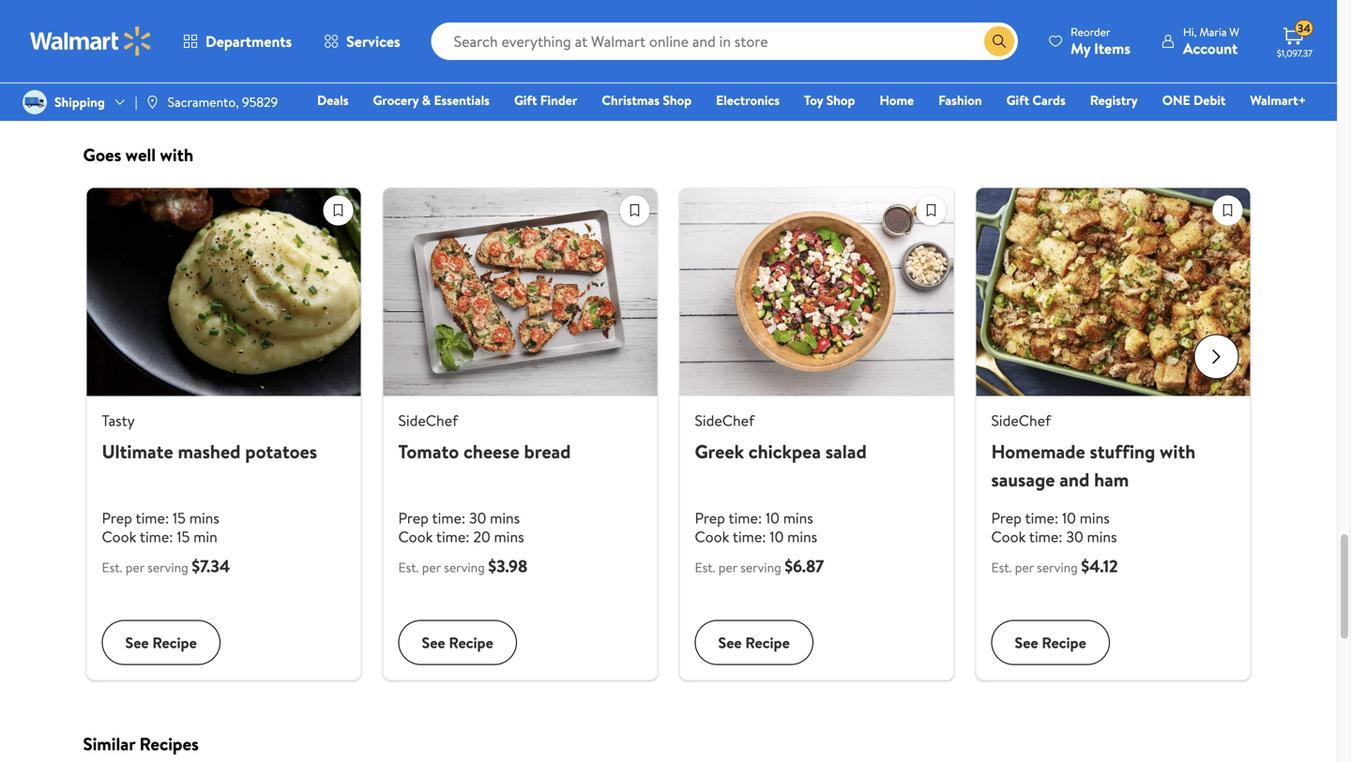 Task type: vqa. For each thing, say whether or not it's contained in the screenshot.


Task type: describe. For each thing, give the bounding box(es) containing it.
gift finder link
[[506, 90, 586, 110]]

homemade
[[991, 439, 1085, 465]]

christmas shop
[[602, 91, 692, 109]]

fryer
[[1065, 8, 1099, 28]]

see recipe for homemade
[[1015, 633, 1086, 654]]

crisp inside black+decker crisp 'n bake air fry 4-slice toaster oven, silver & black, to1787ss
[[989, 0, 1023, 8]]

oven, for 'n
[[923, 28, 962, 49]]

prep time: 10 mins cook time: 30 mins
[[991, 508, 1117, 548]]

 image for sacramento, 95829
[[145, 95, 160, 110]]

shop for christmas shop
[[663, 91, 692, 109]]

$7.34
[[192, 555, 230, 578]]

& inside black+decker crisp 'n bake air fry 4-slice toaster oven, silver & black, to1787ss
[[1005, 28, 1015, 49]]

cards
[[1032, 91, 1066, 109]]

one debit link
[[1154, 90, 1234, 110]]

greek
[[695, 439, 744, 465]]

see recipe for ultimate
[[125, 633, 197, 654]]

stainless inside cosori smart new air fryer toaster oven, large 32-quart, stainless steel, walmart exclusive bonus, silver
[[1172, 28, 1228, 49]]

1927
[[932, 56, 954, 72]]

product group containing blue diamond toxin free ceramic nonstick safe open frypan/skillet, 10"
[[294, 0, 461, 72]]

stuffing
[[1090, 439, 1155, 465]]

recipe for stuffing
[[1042, 633, 1086, 654]]

silver inside black+decker crisp 'n bake air fry 4-slice toaster oven, silver & black, to1787ss
[[966, 28, 1001, 49]]

slice inside black+decker crisp 'n bake air fry 4-slice toaster oven, silver & black, to1787ss
[[987, 8, 1018, 28]]

one
[[1162, 91, 1190, 109]]

bread
[[524, 439, 571, 465]]

steel,
[[1065, 49, 1101, 70]]

stock
[[524, 8, 560, 28]]

10 for chickpea
[[766, 508, 780, 529]]

shipping
[[54, 93, 105, 111]]

product group containing black+decker 6-slice crisp 'n bake air fry toaster oven, to3217ss
[[102, 0, 268, 72]]

serving for tomato
[[444, 559, 485, 577]]

crisp inside black+decker 6-slice crisp 'n bake air fry toaster oven, to3217ss
[[102, 8, 136, 28]]

potatoes
[[245, 439, 317, 465]]

air inside black+decker 6-slice crisp 'n bake air fry toaster oven, to3217ss
[[192, 8, 211, 28]]

salad
[[825, 439, 867, 465]]

diamond
[[327, 0, 385, 8]]

12-
[[554, 0, 573, 8]]

oven, inside cosori smart new air fryer toaster oven, large 32-quart, stainless steel, walmart exclusive bonus, silver
[[1153, 8, 1192, 28]]

black+decker for air
[[872, 0, 985, 8]]

registry link
[[1081, 90, 1146, 110]]

34
[[1298, 20, 1311, 36]]

to1787ss
[[914, 49, 977, 70]]

to3217ss
[[195, 28, 259, 49]]

prep time: 30 mins cook time: 20 mins
[[398, 508, 524, 548]]

serving for homemade
[[1037, 559, 1078, 577]]

min
[[193, 527, 217, 548]]

cheese
[[463, 439, 520, 465]]

electronics link
[[708, 90, 788, 110]]

ultimate
[[102, 439, 173, 465]]

items
[[1094, 38, 1131, 59]]

homemade stuffing with sausage and ham image
[[976, 188, 1250, 396]]

greek chickpea salad image
[[680, 188, 954, 396]]

est. per serving $7.34
[[102, 555, 230, 578]]

quart,
[[1126, 28, 1169, 49]]

 image for shipping
[[23, 90, 47, 114]]

next slide of list image
[[1194, 334, 1239, 379]]

ham
[[1094, 467, 1129, 493]]

tomato cheese bread
[[398, 439, 571, 465]]

saved image for homemade stuffing with sausage and ham
[[1214, 197, 1242, 225]]

hi, maria w account
[[1183, 24, 1239, 59]]

well
[[126, 142, 156, 167]]

sidechef for tomato
[[398, 411, 458, 431]]

est. for tomato cheese bread
[[398, 559, 419, 577]]

Walmart Site-Wide search field
[[431, 23, 1018, 60]]

452
[[1125, 56, 1144, 72]]

steel
[[487, 8, 520, 28]]

anchor hocking glass measuring cup, 2 cup
[[680, 0, 823, 28]]

fry inside black+decker 6-slice crisp 'n bake air fry toaster oven, to3217ss
[[214, 8, 235, 28]]

metal
[[487, 28, 524, 49]]

tomato
[[398, 439, 459, 465]]

Search search field
[[431, 23, 1018, 60]]

with inside mainstays 12-qt stainless steel stock pot with metal lid
[[590, 8, 618, 28]]

goes well with
[[83, 142, 194, 167]]

greek chickpea salad
[[695, 439, 867, 465]]

per for greek chickpea salad
[[718, 559, 737, 577]]

glass
[[788, 0, 822, 8]]

cup
[[796, 8, 823, 28]]

black+decker 6-slice crisp 'n bake air fry toaster oven, to3217ss
[[102, 0, 263, 49]]

saved image
[[324, 197, 352, 225]]

gift cards link
[[998, 90, 1074, 110]]

cook for homemade stuffing with sausage and ham
[[991, 527, 1026, 548]]

sidechef for homemade
[[991, 411, 1051, 431]]

32-
[[1105, 28, 1126, 49]]

finder
[[540, 91, 577, 109]]

toy shop
[[804, 91, 855, 109]]

toxin
[[388, 0, 422, 8]]

$1,097.37
[[1277, 47, 1313, 60]]

see recipe for greek
[[718, 633, 790, 654]]

est. for greek chickpea salad
[[695, 559, 715, 577]]

fry inside black+decker crisp 'n bake air fry 4-slice toaster oven, silver & black, to1787ss
[[948, 8, 969, 28]]

recipe for cheese
[[449, 633, 493, 654]]

mashed
[[178, 439, 241, 465]]

reorder my items
[[1071, 24, 1131, 59]]

see for greek chickpea salad
[[718, 633, 742, 654]]

my
[[1071, 38, 1090, 59]]

product group containing cosori smart new air fryer toaster oven, large 32-quart, stainless steel, walmart exclusive bonus, silver
[[1065, 0, 1231, 90]]

30 inside prep time: 10 mins cook time: 30 mins
[[1066, 527, 1083, 548]]

serving for ultimate
[[147, 559, 188, 577]]

ultimate mashed potatoes
[[102, 439, 317, 465]]

safe
[[414, 8, 442, 28]]

measuring
[[680, 8, 747, 28]]

toaster for slice
[[102, 28, 149, 49]]

search icon image
[[992, 34, 1007, 49]]

per for tomato cheese bread
[[422, 559, 441, 577]]

slice inside black+decker 6-slice crisp 'n bake air fry toaster oven, to3217ss
[[232, 0, 263, 8]]

recipe for chickpea
[[745, 633, 790, 654]]

cosori
[[1065, 0, 1122, 8]]

air inside cosori smart new air fryer toaster oven, large 32-quart, stainless steel, walmart exclusive bonus, silver
[[1201, 0, 1220, 8]]

tasty
[[102, 411, 135, 431]]

cook for ultimate mashed potatoes
[[102, 527, 136, 548]]

sacramento,
[[168, 93, 239, 111]]

ultimate mashed potatoes image
[[87, 188, 361, 396]]

christmas
[[602, 91, 660, 109]]

open
[[294, 28, 331, 49]]

tomato cheese bread image
[[383, 188, 657, 396]]

gift finder
[[514, 91, 577, 109]]



Task type: locate. For each thing, give the bounding box(es) containing it.
3 recipe from the left
[[745, 633, 790, 654]]

with
[[590, 8, 618, 28], [160, 142, 194, 167], [1160, 439, 1196, 465]]

electronics
[[716, 91, 780, 109]]

services button
[[308, 19, 416, 64]]

saved image
[[621, 197, 649, 225], [917, 197, 945, 225], [1214, 197, 1242, 225]]

0 horizontal spatial crisp
[[102, 8, 136, 28]]

see recipe down est. per serving $6.87
[[718, 633, 790, 654]]

cook up the est. per serving $7.34
[[102, 527, 136, 548]]

account
[[1183, 38, 1238, 59]]

est. inside the est. per serving $7.34
[[102, 559, 122, 577]]

toy
[[804, 91, 823, 109]]

4 per from the left
[[1015, 559, 1034, 577]]

services
[[346, 31, 400, 52]]

recipe down est. per serving $4.12
[[1042, 633, 1086, 654]]

4 prep from the left
[[991, 508, 1022, 529]]

4 recipe from the left
[[1042, 633, 1086, 654]]

1 horizontal spatial gift
[[1006, 91, 1029, 109]]

cook up 'est. per serving $3.98'
[[398, 527, 433, 548]]

sausage
[[991, 467, 1055, 493]]

with right well
[[160, 142, 194, 167]]

bake inside black+decker crisp 'n bake air fry 4-slice toaster oven, silver & black, to1787ss
[[891, 8, 922, 28]]

crisp left 'n
[[102, 8, 136, 28]]

shop right toy
[[826, 91, 855, 109]]

1 see from the left
[[125, 633, 149, 654]]

toaster inside black+decker crisp 'n bake air fry 4-slice toaster oven, silver & black, to1787ss
[[872, 28, 920, 49]]

prep for greek chickpea salad
[[695, 508, 725, 529]]

1 vertical spatial with
[[160, 142, 194, 167]]

1 per from the left
[[125, 559, 144, 577]]

est. for ultimate mashed potatoes
[[102, 559, 122, 577]]

free
[[425, 0, 455, 8]]

3 serving from the left
[[740, 559, 781, 577]]

recipe down 'est. per serving $3.98'
[[449, 633, 493, 654]]

30 up 'est. per serving $3.98'
[[469, 508, 486, 529]]

product group containing mainstays 12-qt stainless steel stock pot with metal lid
[[487, 0, 653, 72]]

4 see from the left
[[1015, 633, 1038, 654]]

large
[[1065, 28, 1101, 49]]

& inside grocery & essentials link
[[422, 91, 431, 109]]

gift left finder
[[514, 91, 537, 109]]

see recipe down est. per serving $4.12
[[1015, 633, 1086, 654]]

air inside black+decker crisp 'n bake air fry 4-slice toaster oven, silver & black, to1787ss
[[926, 8, 945, 28]]

cook inside prep time: 10 mins cook time: 30 mins
[[991, 527, 1026, 548]]

anchor
[[680, 0, 727, 8]]

product group containing black+decker crisp 'n bake air fry 4-slice toaster oven, silver & black, to1787ss
[[872, 0, 1039, 72]]

similar recipes
[[83, 732, 199, 756]]

0 horizontal spatial air
[[192, 8, 211, 28]]

1 prep from the left
[[102, 508, 132, 529]]

serving inside est. per serving $4.12
[[1037, 559, 1078, 577]]

per inside est. per serving $4.12
[[1015, 559, 1034, 577]]

per down prep time: 10 mins cook time: 10 mins
[[718, 559, 737, 577]]

0 vertical spatial silver
[[966, 28, 1001, 49]]

cook inside prep time: 15 mins cook time: 15 min
[[102, 527, 136, 548]]

3 product group from the left
[[487, 0, 653, 72]]

1 horizontal spatial toaster
[[872, 28, 920, 49]]

1 est. from the left
[[102, 559, 122, 577]]

cook up est. per serving $4.12
[[991, 527, 1026, 548]]

1 horizontal spatial saved image
[[917, 197, 945, 225]]

1 horizontal spatial oven,
[[923, 28, 962, 49]]

mins inside prep time: 15 mins cook time: 15 min
[[189, 508, 219, 529]]

cook for tomato cheese bread
[[398, 527, 433, 548]]

3 saved image from the left
[[1214, 197, 1242, 225]]

gift
[[514, 91, 537, 109], [1006, 91, 1029, 109]]

departments
[[205, 31, 292, 52]]

2 gift from the left
[[1006, 91, 1029, 109]]

one debit
[[1162, 91, 1226, 109]]

reorder
[[1071, 24, 1110, 40]]

blue diamond toxin free ceramic nonstick safe open frypan/skillet, 10"
[[294, 0, 455, 49]]

black+decker crisp 'n bake air fry 4-slice toaster oven, silver & black, to1787ss
[[872, 0, 1023, 70]]

1 horizontal spatial crisp
[[989, 0, 1023, 8]]

est. for homemade stuffing with sausage and ham
[[991, 559, 1012, 577]]

sidechef up homemade
[[991, 411, 1051, 431]]

air left the 6- at the top of the page
[[192, 8, 211, 28]]

gift for gift finder
[[514, 91, 537, 109]]

bonus,
[[1065, 70, 1108, 90]]

shop right christmas
[[663, 91, 692, 109]]

0 horizontal spatial fry
[[214, 8, 235, 28]]

per down prep time: 10 mins cook time: 30 mins
[[1015, 559, 1034, 577]]

registry
[[1090, 91, 1138, 109]]

1 horizontal spatial black+decker
[[872, 0, 985, 8]]

shop for toy shop
[[826, 91, 855, 109]]

 image right '|'
[[145, 95, 160, 110]]

3 cook from the left
[[695, 527, 729, 548]]

sidechef
[[398, 411, 458, 431], [695, 411, 754, 431], [991, 411, 1051, 431]]

prep time: 15 mins cook time: 15 min
[[102, 508, 219, 548]]

|
[[135, 93, 138, 111]]

2 vertical spatial with
[[1160, 439, 1196, 465]]

hi,
[[1183, 24, 1197, 40]]

$4.12
[[1081, 555, 1118, 578]]

2 shop from the left
[[826, 91, 855, 109]]

3 see recipe from the left
[[718, 633, 790, 654]]

1 horizontal spatial slice
[[987, 8, 1018, 28]]

oven, inside black+decker 6-slice crisp 'n bake air fry toaster oven, to3217ss
[[153, 28, 192, 49]]

0 horizontal spatial with
[[160, 142, 194, 167]]

recipe down the est. per serving $7.34
[[152, 633, 197, 654]]

with for homemade stuffing with sausage and ham
[[1160, 439, 1196, 465]]

3 est. from the left
[[695, 559, 715, 577]]

30 inside prep time: 30 mins cook time: 20 mins
[[469, 508, 486, 529]]

0 vertical spatial with
[[590, 8, 618, 28]]

1 horizontal spatial &
[[1005, 28, 1015, 49]]

2 per from the left
[[422, 559, 441, 577]]

prep for ultimate mashed potatoes
[[102, 508, 132, 529]]

prep for tomato cheese bread
[[398, 508, 429, 529]]

2 see recipe from the left
[[422, 633, 493, 654]]

see recipe down 'est. per serving $3.98'
[[422, 633, 493, 654]]

1 gift from the left
[[514, 91, 537, 109]]

serving for greek
[[740, 559, 781, 577]]

prep up the est. per serving $7.34
[[102, 508, 132, 529]]

lid
[[528, 28, 547, 49]]

0 horizontal spatial &
[[422, 91, 431, 109]]

4 see recipe from the left
[[1015, 633, 1086, 654]]

95829
[[242, 93, 278, 111]]

new
[[1168, 0, 1198, 8]]

2 sidechef from the left
[[695, 411, 754, 431]]

sidechef up tomato
[[398, 411, 458, 431]]

1 fry from the left
[[214, 8, 235, 28]]

per down prep time: 15 mins cook time: 15 min at bottom left
[[125, 559, 144, 577]]

grocery
[[373, 91, 419, 109]]

air up to1787ss
[[926, 8, 945, 28]]

1 recipe from the left
[[152, 633, 197, 654]]

1 horizontal spatial stainless
[[1172, 28, 1228, 49]]

walmart+
[[1250, 91, 1306, 109]]

prep down the greek
[[695, 508, 725, 529]]

slice up 'departments' on the top
[[232, 0, 263, 8]]

1 vertical spatial &
[[422, 91, 431, 109]]

serving inside 'est. per serving $3.98'
[[444, 559, 485, 577]]

1 sidechef from the left
[[398, 411, 458, 431]]

1 horizontal spatial bake
[[891, 8, 922, 28]]

cook up est. per serving $6.87
[[695, 527, 729, 548]]

slice up search icon
[[987, 8, 1018, 28]]

black+decker inside black+decker crisp 'n bake air fry 4-slice toaster oven, silver & black, to1787ss
[[872, 0, 985, 8]]

 image
[[23, 90, 47, 114], [145, 95, 160, 110]]

blue
[[294, 0, 323, 8]]

2 horizontal spatial with
[[1160, 439, 1196, 465]]

air
[[1201, 0, 1220, 8], [192, 8, 211, 28], [926, 8, 945, 28]]

see down the est. per serving $7.34
[[125, 633, 149, 654]]

0 horizontal spatial stainless
[[594, 0, 650, 8]]

per for ultimate mashed potatoes
[[125, 559, 144, 577]]

cook inside prep time: 10 mins cook time: 10 mins
[[695, 527, 729, 548]]

bake
[[157, 8, 188, 28], [891, 8, 922, 28]]

oven, inside black+decker crisp 'n bake air fry 4-slice toaster oven, silver & black, to1787ss
[[923, 28, 962, 49]]

sidechef up the greek
[[695, 411, 754, 431]]

&
[[1005, 28, 1015, 49], [422, 91, 431, 109]]

see down 'est. per serving $3.98'
[[422, 633, 445, 654]]

2 est. from the left
[[398, 559, 419, 577]]

1 vertical spatial silver
[[1112, 70, 1148, 90]]

30 up est. per serving $4.12
[[1066, 527, 1083, 548]]

per inside 'est. per serving $3.98'
[[422, 559, 441, 577]]

with inside homemade stuffing with sausage and ham
[[1160, 439, 1196, 465]]

see down est. per serving $4.12
[[1015, 633, 1038, 654]]

0 horizontal spatial saved image
[[621, 197, 649, 225]]

toaster for 'n
[[872, 28, 920, 49]]

saved image for greek chickpea salad
[[917, 197, 945, 225]]

1 black+decker from the left
[[102, 0, 215, 8]]

cosori smart new air fryer toaster oven, large 32-quart, stainless steel, walmart exclusive bonus, silver
[[1065, 0, 1228, 90]]

serving down prep time: 10 mins cook time: 30 mins
[[1037, 559, 1078, 577]]

mainstays
[[487, 0, 551, 8]]

cup,
[[751, 8, 781, 28]]

30
[[469, 508, 486, 529], [1066, 527, 1083, 548]]

with for goes well with
[[160, 142, 194, 167]]

2 horizontal spatial oven,
[[1153, 8, 1192, 28]]

15
[[173, 508, 186, 529], [177, 527, 190, 548]]

10 for stuffing
[[1062, 508, 1076, 529]]

recipe for mashed
[[152, 633, 197, 654]]

black+decker left the 6- at the top of the page
[[102, 0, 215, 8]]

cook inside prep time: 30 mins cook time: 20 mins
[[398, 527, 433, 548]]

est. inside est. per serving $4.12
[[991, 559, 1012, 577]]

prep inside prep time: 30 mins cook time: 20 mins
[[398, 508, 429, 529]]

est. inside est. per serving $6.87
[[695, 559, 715, 577]]

toaster inside black+decker 6-slice crisp 'n bake air fry toaster oven, to3217ss
[[102, 28, 149, 49]]

est. down prep time: 30 mins cook time: 20 mins
[[398, 559, 419, 577]]

gift left cards
[[1006, 91, 1029, 109]]

per inside est. per serving $6.87
[[718, 559, 737, 577]]

prep down the sausage
[[991, 508, 1022, 529]]

0 horizontal spatial slice
[[232, 0, 263, 8]]

fashion link
[[930, 90, 990, 110]]

walmart
[[1105, 49, 1160, 70]]

3 prep from the left
[[695, 508, 725, 529]]

2 horizontal spatial saved image
[[1214, 197, 1242, 225]]

5 product group from the left
[[872, 0, 1039, 72]]

est. inside 'est. per serving $3.98'
[[398, 559, 419, 577]]

see recipe
[[125, 633, 197, 654], [422, 633, 493, 654], [718, 633, 790, 654], [1015, 633, 1086, 654]]

3 see from the left
[[718, 633, 742, 654]]

4 product group from the left
[[680, 0, 846, 72]]

per down prep time: 30 mins cook time: 20 mins
[[422, 559, 441, 577]]

1 serving from the left
[[147, 559, 188, 577]]

cook
[[102, 527, 136, 548], [398, 527, 433, 548], [695, 527, 729, 548], [991, 527, 1026, 548]]

home link
[[871, 90, 922, 110]]

air right new
[[1201, 0, 1220, 8]]

prep down tomato
[[398, 508, 429, 529]]

see for tomato cheese bread
[[422, 633, 445, 654]]

prep inside prep time: 10 mins cook time: 10 mins
[[695, 508, 725, 529]]

prep for homemade stuffing with sausage and ham
[[991, 508, 1022, 529]]

0 horizontal spatial bake
[[157, 8, 188, 28]]

1 saved image from the left
[[621, 197, 649, 225]]

serving inside est. per serving $6.87
[[740, 559, 781, 577]]

1 horizontal spatial  image
[[145, 95, 160, 110]]

fry
[[214, 8, 235, 28], [948, 8, 969, 28]]

est. per serving $6.87
[[695, 555, 824, 578]]

2 prep from the left
[[398, 508, 429, 529]]

crisp right 4-
[[989, 0, 1023, 8]]

gift for gift cards
[[1006, 91, 1029, 109]]

stainless inside mainstays 12-qt stainless steel stock pot with metal lid
[[594, 0, 650, 8]]

0 horizontal spatial silver
[[966, 28, 1001, 49]]

serving down prep time: 15 mins cook time: 15 min at bottom left
[[147, 559, 188, 577]]

prep
[[102, 508, 132, 529], [398, 508, 429, 529], [695, 508, 725, 529], [991, 508, 1022, 529]]

2 saved image from the left
[[917, 197, 945, 225]]

1 horizontal spatial fry
[[948, 8, 969, 28]]

1 bake from the left
[[157, 8, 188, 28]]

hocking
[[731, 0, 785, 8]]

crisp
[[989, 0, 1023, 8], [102, 8, 136, 28]]

2 see from the left
[[422, 633, 445, 654]]

with right pot
[[590, 8, 618, 28]]

6 product group from the left
[[1065, 0, 1231, 90]]

see for homemade stuffing with sausage and ham
[[1015, 633, 1038, 654]]

est. down prep time: 10 mins cook time: 10 mins
[[695, 559, 715, 577]]

4 serving from the left
[[1037, 559, 1078, 577]]

recipes
[[139, 732, 199, 756]]

2 bake from the left
[[891, 8, 922, 28]]

black+decker inside black+decker 6-slice crisp 'n bake air fry toaster oven, to3217ss
[[102, 0, 215, 8]]

see recipe for tomato
[[422, 633, 493, 654]]

product group containing anchor hocking glass measuring cup, 2 cup
[[680, 0, 846, 72]]

1 horizontal spatial sidechef
[[695, 411, 754, 431]]

see down est. per serving $6.87
[[718, 633, 742, 654]]

toaster inside cosori smart new air fryer toaster oven, large 32-quart, stainless steel, walmart exclusive bonus, silver
[[1102, 8, 1150, 28]]

2 serving from the left
[[444, 559, 485, 577]]

prep inside prep time: 15 mins cook time: 15 min
[[102, 508, 132, 529]]

2 horizontal spatial sidechef
[[991, 411, 1051, 431]]

walmart+ link
[[1242, 90, 1314, 110]]

grocery & essentials
[[373, 91, 490, 109]]

gift cards
[[1006, 91, 1066, 109]]

see recipe down the est. per serving $7.34
[[125, 633, 197, 654]]

1 horizontal spatial air
[[926, 8, 945, 28]]

2 product group from the left
[[294, 0, 461, 72]]

1 product group from the left
[[102, 0, 268, 72]]

4 est. from the left
[[991, 559, 1012, 577]]

smart
[[1125, 0, 1164, 8]]

6-
[[218, 0, 232, 8]]

0 horizontal spatial  image
[[23, 90, 47, 114]]

silver inside cosori smart new air fryer toaster oven, large 32-quart, stainless steel, walmart exclusive bonus, silver
[[1112, 70, 1148, 90]]

0 horizontal spatial black+decker
[[102, 0, 215, 8]]

bake right 'n
[[157, 8, 188, 28]]

1 vertical spatial stainless
[[1172, 28, 1228, 49]]

1 horizontal spatial shop
[[826, 91, 855, 109]]

black,
[[872, 49, 911, 70]]

& right grocery
[[422, 91, 431, 109]]

saved image for tomato cheese bread
[[621, 197, 649, 225]]

est. down prep time: 10 mins cook time: 30 mins
[[991, 559, 1012, 577]]

grocery & essentials link
[[364, 90, 498, 110]]

2 horizontal spatial air
[[1201, 0, 1220, 8]]

2 fry from the left
[[948, 8, 969, 28]]

20
[[473, 527, 490, 548]]

toaster
[[1102, 8, 1150, 28], [102, 28, 149, 49], [872, 28, 920, 49]]

prep time: 10 mins cook time: 10 mins
[[695, 508, 817, 548]]

1 see recipe from the left
[[125, 633, 197, 654]]

& right 4-
[[1005, 28, 1015, 49]]

2 horizontal spatial toaster
[[1102, 8, 1150, 28]]

2 black+decker from the left
[[872, 0, 985, 8]]

cook for greek chickpea salad
[[695, 527, 729, 548]]

bake right 'n
[[891, 8, 922, 28]]

black+decker
[[102, 0, 215, 8], [872, 0, 985, 8]]

0 horizontal spatial sidechef
[[398, 411, 458, 431]]

exclusive
[[1163, 49, 1222, 70]]

per for homemade stuffing with sausage and ham
[[1015, 559, 1034, 577]]

black+decker up to1787ss
[[872, 0, 985, 8]]

fry left 4-
[[948, 8, 969, 28]]

per
[[125, 559, 144, 577], [422, 559, 441, 577], [718, 559, 737, 577], [1015, 559, 1034, 577]]

0 horizontal spatial shop
[[663, 91, 692, 109]]

oven,
[[1153, 8, 1192, 28], [153, 28, 192, 49], [923, 28, 962, 49]]

1 horizontal spatial 30
[[1066, 527, 1083, 548]]

serving down prep time: 10 mins cook time: 10 mins
[[740, 559, 781, 577]]

0 horizontal spatial gift
[[514, 91, 537, 109]]

est. down prep time: 15 mins cook time: 15 min at bottom left
[[102, 559, 122, 577]]

1 cook from the left
[[102, 527, 136, 548]]

black+decker for 'n
[[102, 0, 215, 8]]

0 vertical spatial &
[[1005, 28, 1015, 49]]

2
[[784, 8, 792, 28]]

0 horizontal spatial toaster
[[102, 28, 149, 49]]

walmart image
[[30, 26, 152, 56]]

1 horizontal spatial with
[[590, 8, 618, 28]]

home
[[880, 91, 914, 109]]

christmas shop link
[[593, 90, 700, 110]]

'n
[[872, 8, 887, 28]]

mainstays 12-qt stainless steel stock pot with metal lid
[[487, 0, 650, 49]]

qt
[[573, 0, 591, 8]]

recipe down est. per serving $6.87
[[745, 633, 790, 654]]

serving down 20
[[444, 559, 485, 577]]

bake inside black+decker 6-slice crisp 'n bake air fry toaster oven, to3217ss
[[157, 8, 188, 28]]

sidechef for greek
[[695, 411, 754, 431]]

see for ultimate mashed potatoes
[[125, 633, 149, 654]]

719
[[740, 36, 755, 52]]

fry up 'departments' on the top
[[214, 8, 235, 28]]

1 shop from the left
[[663, 91, 692, 109]]

0 vertical spatial stainless
[[594, 0, 650, 8]]

with right stuffing
[[1160, 439, 1196, 465]]

w
[[1229, 24, 1239, 40]]

prep inside prep time: 10 mins cook time: 30 mins
[[991, 508, 1022, 529]]

slice
[[232, 0, 263, 8], [987, 8, 1018, 28]]

oven, for slice
[[153, 28, 192, 49]]

serving inside the est. per serving $7.34
[[147, 559, 188, 577]]

 image left shipping
[[23, 90, 47, 114]]

deals link
[[309, 90, 357, 110]]

2 recipe from the left
[[449, 633, 493, 654]]

0 horizontal spatial oven,
[[153, 28, 192, 49]]

3 sidechef from the left
[[991, 411, 1051, 431]]

deals
[[317, 91, 349, 109]]

recipe
[[152, 633, 197, 654], [449, 633, 493, 654], [745, 633, 790, 654], [1042, 633, 1086, 654]]

1 horizontal spatial silver
[[1112, 70, 1148, 90]]

product group
[[102, 0, 268, 72], [294, 0, 461, 72], [487, 0, 653, 72], [680, 0, 846, 72], [872, 0, 1039, 72], [1065, 0, 1231, 90]]

sacramento, 95829
[[168, 93, 278, 111]]

2 cook from the left
[[398, 527, 433, 548]]

est. per serving $3.98
[[398, 555, 528, 578]]

3 per from the left
[[718, 559, 737, 577]]

4 cook from the left
[[991, 527, 1026, 548]]

10 inside prep time: 10 mins cook time: 30 mins
[[1062, 508, 1076, 529]]

fashion
[[938, 91, 982, 109]]

0 horizontal spatial 30
[[469, 508, 486, 529]]

'n
[[139, 8, 154, 28]]

per inside the est. per serving $7.34
[[125, 559, 144, 577]]



